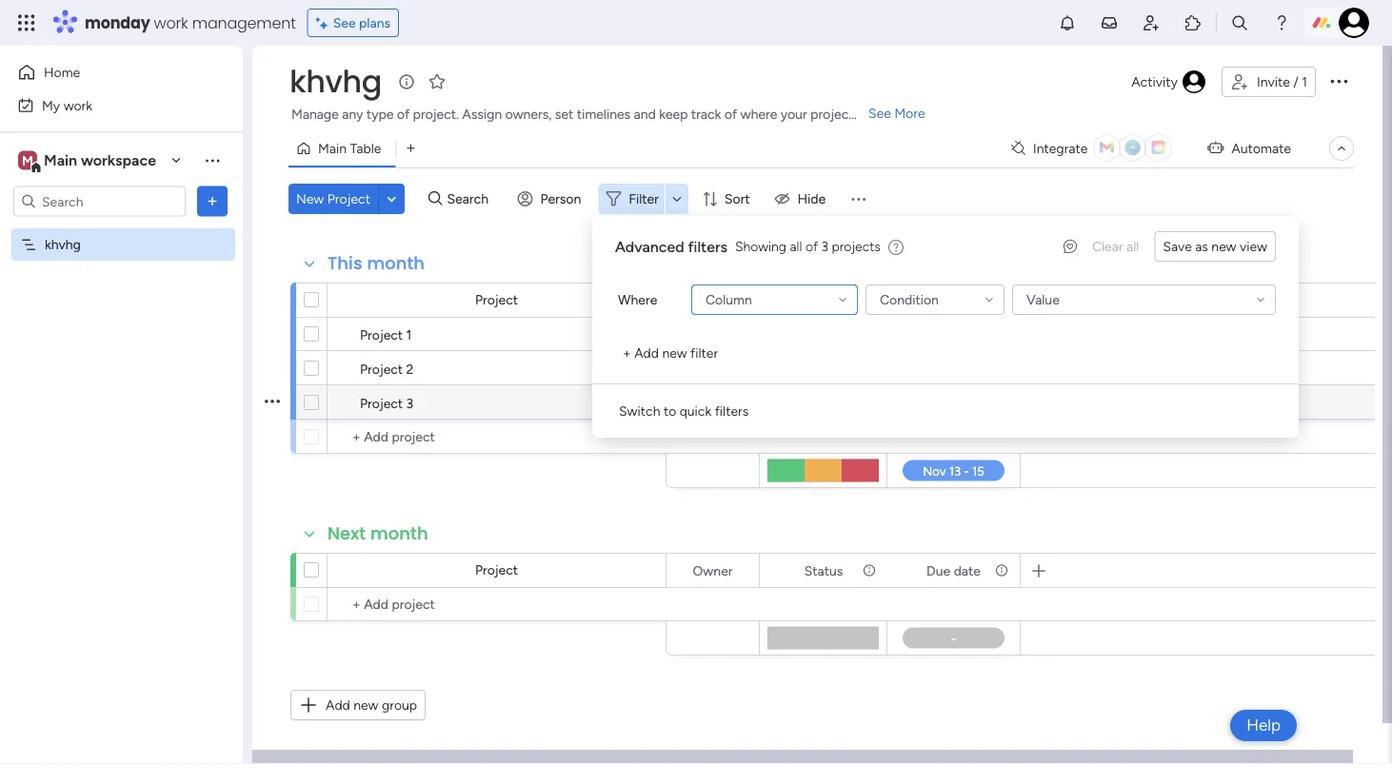 Task type: locate. For each thing, give the bounding box(es) containing it.
0 vertical spatial status
[[804, 292, 843, 309]]

advanced
[[615, 238, 684, 256]]

work
[[154, 12, 188, 33], [63, 97, 92, 113]]

home
[[44, 64, 80, 80]]

all right "showing"
[[790, 239, 802, 255]]

new
[[296, 191, 324, 207]]

2 status from the top
[[804, 563, 843, 579]]

0 horizontal spatial of
[[397, 106, 410, 122]]

khvhg up any
[[289, 60, 382, 103]]

+
[[623, 345, 631, 361]]

2 all from the left
[[1127, 239, 1139, 255]]

main workspace
[[44, 151, 156, 169]]

0 vertical spatial status field
[[800, 290, 848, 311]]

filters
[[688, 238, 727, 256], [715, 403, 749, 419]]

1 vertical spatial new
[[662, 345, 687, 361]]

main for main table
[[318, 140, 347, 157]]

menu image
[[849, 189, 868, 209]]

options image
[[1327, 69, 1350, 92], [203, 192, 222, 211]]

work right the my
[[63, 97, 92, 113]]

filters inside "button"
[[715, 403, 749, 419]]

main left table
[[318, 140, 347, 157]]

filters right quick
[[715, 403, 749, 419]]

2 date from the top
[[954, 563, 981, 579]]

1 due date from the top
[[927, 292, 981, 309]]

2 vertical spatial new
[[353, 698, 378, 714]]

1 vertical spatial due
[[927, 563, 951, 579]]

0 horizontal spatial all
[[790, 239, 802, 255]]

khvhg
[[289, 60, 382, 103], [45, 237, 81, 253]]

v2 search image
[[428, 188, 442, 210]]

1 vertical spatial month
[[370, 522, 428, 546]]

1 horizontal spatial see
[[868, 105, 891, 121]]

owners,
[[505, 106, 552, 122]]

1 due from the top
[[927, 292, 951, 309]]

filter
[[629, 191, 659, 207]]

0 vertical spatial owner
[[693, 292, 733, 309]]

add new group
[[326, 698, 417, 714]]

all inside advanced filters showing all of 3 projects
[[790, 239, 802, 255]]

due date for 1st "due date" field from the bottom
[[927, 563, 981, 579]]

clear
[[1092, 239, 1123, 255]]

0 vertical spatial due
[[927, 292, 951, 309]]

0 horizontal spatial work
[[63, 97, 92, 113]]

2 due date field from the top
[[922, 560, 985, 581]]

options image down workspace options image
[[203, 192, 222, 211]]

1 vertical spatial see
[[868, 105, 891, 121]]

1 vertical spatial 3
[[406, 395, 413, 411]]

1 inside button
[[1302, 74, 1307, 90]]

timelines
[[577, 106, 631, 122]]

+ Add project text field
[[337, 426, 657, 449], [337, 593, 657, 616]]

0 vertical spatial options image
[[1327, 69, 1350, 92]]

help button
[[1230, 710, 1297, 742]]

month right next at the bottom left of the page
[[370, 522, 428, 546]]

0 vertical spatial see
[[333, 15, 356, 31]]

+ add new filter button
[[615, 338, 726, 369]]

1 column information image from the top
[[862, 293, 877, 308]]

1 vertical spatial 1
[[406, 327, 412, 343]]

1 horizontal spatial all
[[1127, 239, 1139, 255]]

status
[[804, 292, 843, 309], [804, 563, 843, 579]]

options image right /
[[1327, 69, 1350, 92]]

0 vertical spatial 3
[[821, 239, 829, 255]]

project
[[327, 191, 370, 207], [475, 292, 518, 308], [360, 327, 403, 343], [360, 361, 403, 377], [360, 395, 403, 411], [475, 562, 518, 578]]

clear all button
[[1085, 231, 1147, 262]]

due
[[927, 292, 951, 309], [927, 563, 951, 579]]

all right the clear
[[1127, 239, 1139, 255]]

manage any type of project. assign owners, set timelines and keep track of where your project stands.
[[291, 106, 899, 122]]

Due date field
[[922, 290, 985, 311], [922, 560, 985, 581]]

1 status field from the top
[[800, 290, 848, 311]]

1 horizontal spatial 1
[[1302, 74, 1307, 90]]

1 vertical spatial date
[[954, 563, 981, 579]]

workspace selection element
[[18, 149, 159, 174]]

1 vertical spatial owner
[[693, 563, 733, 579]]

of right type
[[397, 106, 410, 122]]

3 down 2
[[406, 395, 413, 411]]

2
[[406, 361, 414, 377]]

0 vertical spatial due date field
[[922, 290, 985, 311]]

see left plans
[[333, 15, 356, 31]]

1 horizontal spatial new
[[662, 345, 687, 361]]

angle down image
[[387, 192, 396, 206]]

0 horizontal spatial khvhg
[[45, 237, 81, 253]]

month
[[367, 251, 425, 276], [370, 522, 428, 546]]

new inside button
[[1212, 239, 1237, 255]]

select product image
[[17, 13, 36, 32]]

1 horizontal spatial khvhg
[[289, 60, 382, 103]]

where
[[740, 106, 777, 122]]

0 vertical spatial work
[[154, 12, 188, 33]]

1 horizontal spatial add
[[634, 345, 659, 361]]

0 vertical spatial new
[[1212, 239, 1237, 255]]

1 all from the left
[[790, 239, 802, 255]]

1 horizontal spatial main
[[318, 140, 347, 157]]

see
[[333, 15, 356, 31], [868, 105, 891, 121]]

person button
[[510, 184, 593, 214]]

0 vertical spatial 1
[[1302, 74, 1307, 90]]

main inside workspace selection 'element'
[[44, 151, 77, 169]]

this month
[[328, 251, 425, 276]]

owner
[[693, 292, 733, 309], [693, 563, 733, 579]]

arrow down image
[[666, 188, 688, 210]]

assign
[[462, 106, 502, 122]]

1 horizontal spatial work
[[154, 12, 188, 33]]

your
[[781, 106, 807, 122]]

filters down sort 'popup button'
[[688, 238, 727, 256]]

all
[[790, 239, 802, 255], [1127, 239, 1139, 255]]

This month field
[[323, 251, 430, 276]]

of right 'track'
[[725, 106, 737, 122]]

workspace
[[81, 151, 156, 169]]

v2 user feedback image
[[1064, 237, 1077, 257]]

1 right /
[[1302, 74, 1307, 90]]

0 horizontal spatial main
[[44, 151, 77, 169]]

see for see more
[[868, 105, 891, 121]]

1 vertical spatial add
[[326, 698, 350, 714]]

Owner field
[[688, 290, 738, 311], [688, 560, 738, 581]]

0 vertical spatial month
[[367, 251, 425, 276]]

save as new view button
[[1154, 231, 1276, 262]]

1 vertical spatial status
[[804, 563, 843, 579]]

0 vertical spatial khvhg
[[289, 60, 382, 103]]

main table button
[[289, 133, 396, 164]]

next month
[[328, 522, 428, 546]]

1 vertical spatial options image
[[203, 192, 222, 211]]

new left group
[[353, 698, 378, 714]]

2 horizontal spatial new
[[1212, 239, 1237, 255]]

main for main workspace
[[44, 151, 77, 169]]

advanced filters showing all of 3 projects
[[615, 238, 881, 256]]

of left projects
[[805, 239, 818, 255]]

1 vertical spatial column information image
[[862, 563, 877, 578]]

1
[[1302, 74, 1307, 90], [406, 327, 412, 343]]

2 owner from the top
[[693, 563, 733, 579]]

save as new view
[[1163, 239, 1267, 255]]

2 due date from the top
[[927, 563, 981, 579]]

khvhg down search in workspace field in the top left of the page
[[45, 237, 81, 253]]

1 horizontal spatial 3
[[821, 239, 829, 255]]

sort button
[[694, 184, 761, 214]]

new
[[1212, 239, 1237, 255], [662, 345, 687, 361], [353, 698, 378, 714]]

and
[[634, 106, 656, 122]]

1 vertical spatial owner field
[[688, 560, 738, 581]]

1 vertical spatial column information image
[[994, 563, 1009, 578]]

due date
[[927, 292, 981, 309], [927, 563, 981, 579]]

0 vertical spatial due date
[[927, 292, 981, 309]]

plans
[[359, 15, 391, 31]]

1 up 2
[[406, 327, 412, 343]]

2 due from the top
[[927, 563, 951, 579]]

1 vertical spatial work
[[63, 97, 92, 113]]

0 horizontal spatial see
[[333, 15, 356, 31]]

1 vertical spatial status field
[[800, 560, 848, 581]]

main inside the main table button
[[318, 140, 347, 157]]

project inside button
[[327, 191, 370, 207]]

add view image
[[407, 142, 415, 155]]

1 vertical spatial + add project text field
[[337, 593, 657, 616]]

main
[[318, 140, 347, 157], [44, 151, 77, 169]]

my work button
[[11, 90, 205, 120]]

work right monday
[[154, 12, 188, 33]]

integrate
[[1033, 140, 1088, 157]]

new left the filter
[[662, 345, 687, 361]]

1 vertical spatial khvhg
[[45, 237, 81, 253]]

date
[[954, 292, 981, 309], [954, 563, 981, 579]]

management
[[192, 12, 296, 33]]

0 vertical spatial add
[[634, 345, 659, 361]]

1 vertical spatial due date
[[927, 563, 981, 579]]

save
[[1163, 239, 1192, 255]]

0 horizontal spatial 3
[[406, 395, 413, 411]]

0 vertical spatial owner field
[[688, 290, 738, 311]]

Search in workspace field
[[40, 190, 159, 212]]

see for see plans
[[333, 15, 356, 31]]

due for 1st "due date" field from the bottom
[[927, 563, 951, 579]]

add right "+" at the top of the page
[[634, 345, 659, 361]]

1 vertical spatial filters
[[715, 403, 749, 419]]

showing
[[735, 239, 787, 255]]

option
[[0, 228, 243, 231]]

project 2
[[360, 361, 414, 377]]

3
[[821, 239, 829, 255], [406, 395, 413, 411]]

date for first "due date" field
[[954, 292, 981, 309]]

3 inside advanced filters showing all of 3 projects
[[821, 239, 829, 255]]

1 date from the top
[[954, 292, 981, 309]]

due date for first "due date" field
[[927, 292, 981, 309]]

Status field
[[800, 290, 848, 311], [800, 560, 848, 581]]

new right as in the top of the page
[[1212, 239, 1237, 255]]

project.
[[413, 106, 459, 122]]

0 vertical spatial date
[[954, 292, 981, 309]]

2 horizontal spatial of
[[805, 239, 818, 255]]

learn more image
[[888, 239, 904, 257]]

autopilot image
[[1208, 135, 1224, 160]]

m
[[22, 152, 33, 169]]

khvhg list box
[[0, 225, 243, 518]]

0 vertical spatial + add project text field
[[337, 426, 657, 449]]

add
[[634, 345, 659, 361], [326, 698, 350, 714]]

column information image
[[994, 293, 1009, 308], [994, 563, 1009, 578]]

see left more
[[868, 105, 891, 121]]

add left group
[[326, 698, 350, 714]]

column information image
[[862, 293, 877, 308], [862, 563, 877, 578]]

month right the this
[[367, 251, 425, 276]]

manage
[[291, 106, 339, 122]]

where
[[618, 292, 657, 308]]

khvhg inside "list box"
[[45, 237, 81, 253]]

1 vertical spatial due date field
[[922, 560, 985, 581]]

main right workspace image
[[44, 151, 77, 169]]

3 left projects
[[821, 239, 829, 255]]

0 horizontal spatial options image
[[203, 192, 222, 211]]

this
[[328, 251, 362, 276]]

new for filter
[[662, 345, 687, 361]]

see inside button
[[333, 15, 356, 31]]

new for view
[[1212, 239, 1237, 255]]

work inside 'my work' button
[[63, 97, 92, 113]]

2 column information image from the top
[[994, 563, 1009, 578]]

0 vertical spatial column information image
[[994, 293, 1009, 308]]

gary orlando image
[[1339, 8, 1369, 38]]

0 vertical spatial column information image
[[862, 293, 877, 308]]

month for this month
[[367, 251, 425, 276]]



Task type: vqa. For each thing, say whether or not it's contained in the screenshot.
management
yes



Task type: describe. For each thing, give the bounding box(es) containing it.
filter button
[[598, 184, 688, 214]]

1 horizontal spatial of
[[725, 106, 737, 122]]

hide button
[[767, 184, 837, 214]]

activity
[[1132, 74, 1178, 90]]

date for 1st "due date" field from the bottom
[[954, 563, 981, 579]]

project
[[811, 106, 854, 122]]

sort
[[725, 191, 750, 207]]

0 horizontal spatial add
[[326, 698, 350, 714]]

add to favorites image
[[427, 72, 447, 91]]

my
[[42, 97, 60, 113]]

see plans button
[[307, 9, 399, 37]]

2 owner field from the top
[[688, 560, 738, 581]]

projects
[[832, 239, 881, 255]]

new project button
[[289, 184, 378, 214]]

notifications image
[[1058, 13, 1077, 32]]

help
[[1247, 716, 1281, 736]]

khvhg field
[[285, 60, 387, 103]]

/
[[1293, 74, 1299, 90]]

add new group button
[[290, 690, 426, 721]]

more
[[894, 105, 925, 121]]

home button
[[11, 57, 205, 88]]

workspace options image
[[203, 151, 222, 170]]

collapse board header image
[[1334, 141, 1349, 156]]

1 owner from the top
[[693, 292, 733, 309]]

main table
[[318, 140, 381, 157]]

monday work management
[[85, 12, 296, 33]]

keep
[[659, 106, 688, 122]]

group
[[382, 698, 417, 714]]

dapulse integrations image
[[1011, 141, 1025, 156]]

person
[[540, 191, 581, 207]]

condition
[[880, 292, 939, 308]]

show board description image
[[395, 72, 418, 91]]

search everything image
[[1230, 13, 1249, 32]]

filter
[[690, 345, 718, 361]]

hide
[[798, 191, 826, 207]]

1 due date field from the top
[[922, 290, 985, 311]]

Search field
[[442, 186, 500, 212]]

Next month field
[[323, 522, 433, 547]]

0 horizontal spatial new
[[353, 698, 378, 714]]

clear all
[[1092, 239, 1139, 255]]

workspace image
[[18, 150, 37, 171]]

1 column information image from the top
[[994, 293, 1009, 308]]

work for monday
[[154, 12, 188, 33]]

type
[[367, 106, 394, 122]]

switch to quick filters
[[619, 403, 749, 419]]

month for next month
[[370, 522, 428, 546]]

all inside button
[[1127, 239, 1139, 255]]

help image
[[1272, 13, 1291, 32]]

see more link
[[867, 104, 927, 123]]

invite
[[1257, 74, 1290, 90]]

switch
[[619, 403, 660, 419]]

table
[[350, 140, 381, 157]]

as
[[1195, 239, 1208, 255]]

1 horizontal spatial options image
[[1327, 69, 1350, 92]]

1 + add project text field from the top
[[337, 426, 657, 449]]

project 1
[[360, 327, 412, 343]]

new project
[[296, 191, 370, 207]]

column
[[706, 292, 752, 308]]

set
[[555, 106, 574, 122]]

monday
[[85, 12, 150, 33]]

2 status field from the top
[[800, 560, 848, 581]]

apps image
[[1184, 13, 1203, 32]]

to
[[664, 403, 676, 419]]

of inside advanced filters showing all of 3 projects
[[805, 239, 818, 255]]

next
[[328, 522, 366, 546]]

quick
[[680, 403, 712, 419]]

automate
[[1232, 140, 1291, 157]]

+ add new filter
[[623, 345, 718, 361]]

see more
[[868, 105, 925, 121]]

inbox image
[[1100, 13, 1119, 32]]

activity button
[[1124, 67, 1214, 97]]

my work
[[42, 97, 92, 113]]

see plans
[[333, 15, 391, 31]]

any
[[342, 106, 363, 122]]

value
[[1027, 292, 1060, 308]]

invite / 1 button
[[1222, 67, 1316, 97]]

invite / 1
[[1257, 74, 1307, 90]]

stands.
[[857, 106, 899, 122]]

project 3
[[360, 395, 413, 411]]

2 + add project text field from the top
[[337, 593, 657, 616]]

due for first "due date" field
[[927, 292, 951, 309]]

0 vertical spatial filters
[[688, 238, 727, 256]]

1 owner field from the top
[[688, 290, 738, 311]]

1 status from the top
[[804, 292, 843, 309]]

2 column information image from the top
[[862, 563, 877, 578]]

invite members image
[[1142, 13, 1161, 32]]

work for my
[[63, 97, 92, 113]]

view
[[1240, 239, 1267, 255]]

track
[[691, 106, 721, 122]]

0 horizontal spatial 1
[[406, 327, 412, 343]]

switch to quick filters button
[[611, 396, 756, 427]]



